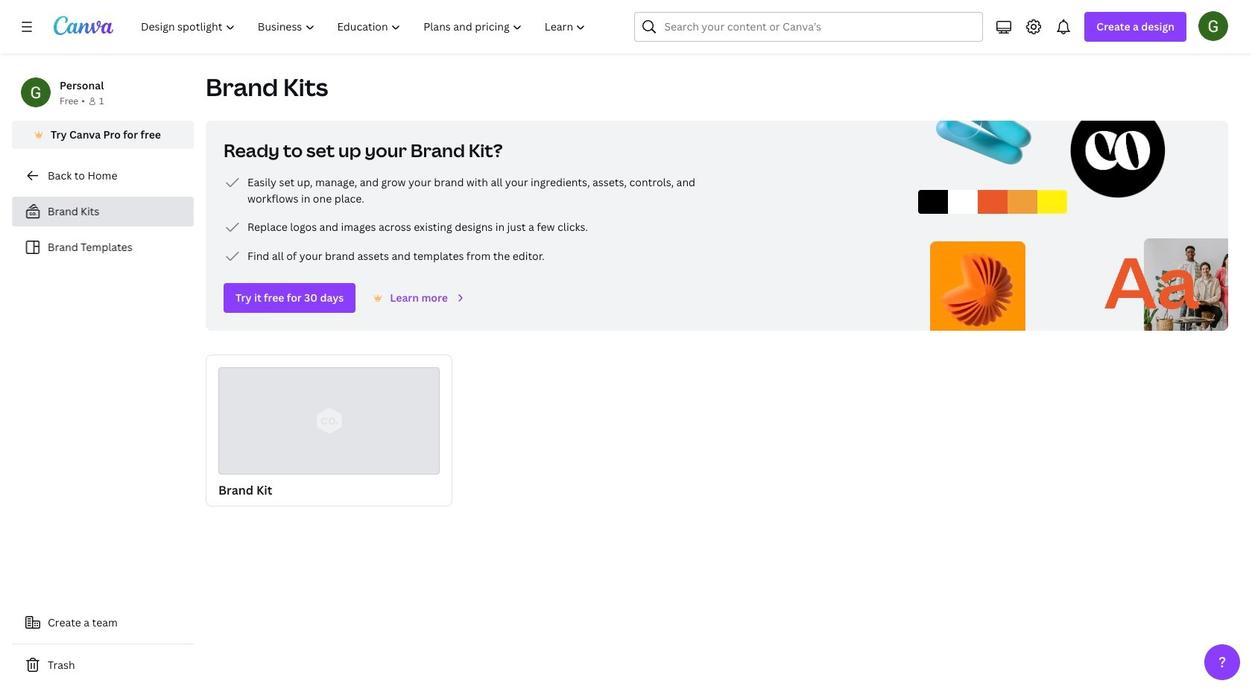Task type: locate. For each thing, give the bounding box(es) containing it.
list
[[224, 174, 701, 265], [12, 197, 194, 262]]

None search field
[[635, 12, 984, 42]]

0 horizontal spatial list
[[12, 197, 194, 262]]

top level navigation element
[[131, 12, 599, 42]]



Task type: describe. For each thing, give the bounding box(es) containing it.
gary orlando image
[[1199, 11, 1229, 41]]

Search search field
[[665, 13, 954, 41]]

1 horizontal spatial list
[[224, 174, 701, 265]]



Task type: vqa. For each thing, say whether or not it's contained in the screenshot.
second the See
no



